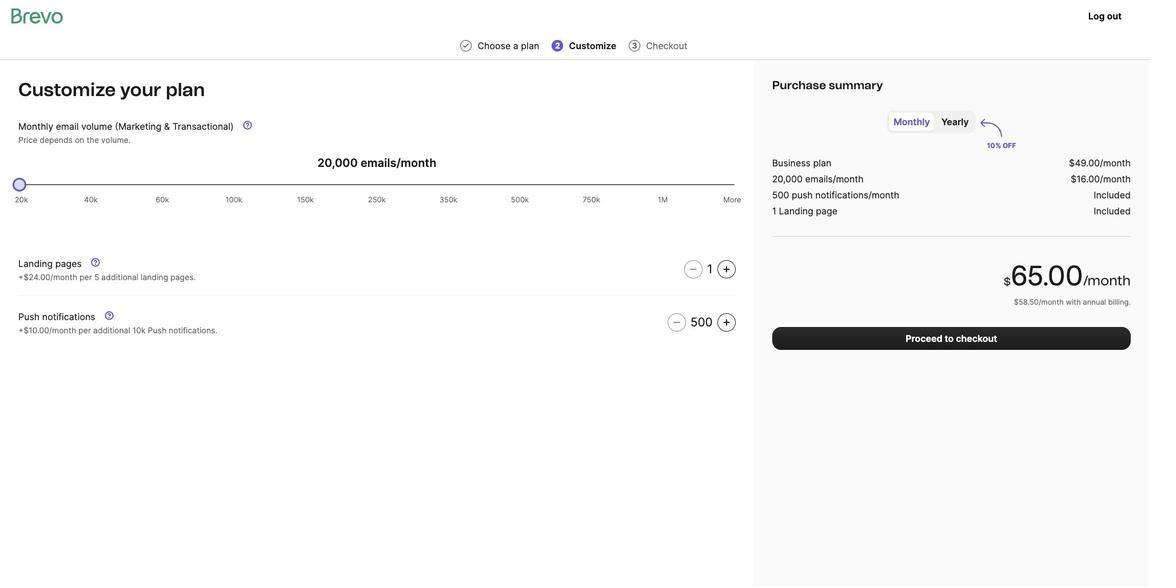 Task type: describe. For each thing, give the bounding box(es) containing it.
monthly for monthly email volume (marketing & transactional)
[[18, 121, 53, 132]]

10% off
[[987, 141, 1016, 150]]

business
[[772, 157, 811, 169]]

1 for 1
[[707, 262, 713, 276]]

business plan
[[772, 157, 832, 169]]

$49.00
[[1069, 157, 1100, 169]]

20,000 for 20,000 emails/month
[[772, 173, 803, 185]]

out
[[1107, 10, 1122, 22]]

20,000 for 20,000 emails / month
[[317, 156, 358, 170]]

$49.00 / month
[[1069, 157, 1131, 169]]

60k
[[156, 195, 169, 204]]

150k
[[297, 195, 314, 204]]

month up $16.00 / month
[[1103, 157, 1131, 169]]

/ inside $ 65.00 / month
[[1083, 272, 1088, 289]]

your
[[120, 79, 161, 101]]

the
[[87, 135, 99, 145]]

annual
[[1083, 297, 1106, 306]]

1 horizontal spatial landing
[[779, 205, 814, 217]]

1 landing page
[[772, 205, 838, 217]]

checkout
[[956, 333, 997, 344]]

proceed to checkout
[[906, 333, 997, 344]]

on
[[75, 135, 84, 145]]

65.00
[[1011, 259, 1083, 292]]

price depends on the volume.
[[18, 135, 131, 145]]

5
[[94, 272, 99, 282]]

month inside $ 65.00 / month
[[1088, 272, 1131, 289]]

1 vertical spatial additional
[[93, 325, 130, 335]]

customize for customize your plan
[[18, 79, 116, 101]]

emails/month
[[805, 173, 864, 185]]

included for 1 landing page
[[1094, 205, 1131, 217]]

500k
[[511, 195, 529, 204]]

push notifications
[[18, 311, 95, 322]]

depends
[[40, 135, 73, 145]]

yearly
[[942, 116, 969, 128]]

log out button
[[1079, 5, 1131, 27]]

+$24.00/month per 5 additional landing pages.
[[18, 272, 196, 282]]

per for 500
[[78, 325, 91, 335]]

40k
[[84, 195, 98, 204]]

plan for customize your plan
[[166, 79, 205, 101]]

10k
[[133, 325, 146, 335]]

250k
[[368, 195, 386, 204]]

purchase
[[772, 78, 826, 92]]

3
[[632, 41, 637, 50]]

choose
[[478, 40, 511, 51]]

proceed
[[906, 333, 943, 344]]

emails
[[361, 156, 396, 170]]

500 for 500 push notifications/month
[[772, 189, 789, 201]]

20,000 emails/month
[[772, 173, 864, 185]]

monthly for monthly
[[894, 116, 930, 128]]

push
[[792, 189, 813, 201]]

off
[[1003, 141, 1016, 150]]

log
[[1088, 10, 1105, 22]]



Task type: locate. For each thing, give the bounding box(es) containing it.
1 vertical spatial landing
[[18, 258, 53, 269]]

1 horizontal spatial 1
[[772, 205, 777, 217]]

500 push notifications/month
[[772, 189, 899, 201]]

$
[[1004, 276, 1011, 288]]

/
[[396, 156, 401, 170], [1100, 157, 1103, 169], [1100, 173, 1103, 185], [1083, 272, 1088, 289]]

to
[[945, 333, 954, 344]]

landing pages
[[18, 258, 82, 269]]

+$24.00/month
[[18, 272, 77, 282]]

customize your plan
[[18, 79, 205, 101]]

350k
[[440, 195, 457, 204]]

log out
[[1088, 10, 1122, 22]]

500 for 500
[[690, 315, 713, 329]]

500
[[772, 189, 789, 201], [690, 315, 713, 329]]

landing
[[779, 205, 814, 217], [18, 258, 53, 269]]

100k
[[226, 195, 242, 204]]

pages
[[55, 258, 82, 269]]

20,000
[[317, 156, 358, 170], [772, 173, 803, 185]]

purchase summary
[[772, 78, 883, 92]]

monthly inside button
[[894, 116, 930, 128]]

choose a plan
[[478, 40, 539, 51]]

1 vertical spatial customize
[[18, 79, 116, 101]]

proceed to checkout button
[[772, 327, 1131, 350]]

landing
[[141, 272, 168, 282]]

customize
[[569, 40, 616, 51], [18, 79, 116, 101]]

20,000 left emails
[[317, 156, 358, 170]]

1
[[772, 205, 777, 217], [707, 262, 713, 276]]

monthly left yearly
[[894, 116, 930, 128]]

0 horizontal spatial 20,000
[[317, 156, 358, 170]]

0 horizontal spatial 500
[[690, 315, 713, 329]]

0 horizontal spatial 1
[[707, 262, 713, 276]]

1 horizontal spatial 500
[[772, 189, 789, 201]]

0 vertical spatial 20,000
[[317, 156, 358, 170]]

1 included from the top
[[1094, 189, 1131, 201]]

notifications
[[42, 311, 95, 322]]

additional right 5
[[101, 272, 138, 282]]

per
[[80, 272, 92, 282], [78, 325, 91, 335]]

slider
[[13, 178, 26, 192]]

750k
[[583, 195, 600, 204]]

price
[[18, 135, 37, 145]]

1m
[[658, 195, 668, 204]]

per left 5
[[80, 272, 92, 282]]

(marketing
[[115, 121, 162, 132]]

month
[[401, 156, 437, 170], [1103, 157, 1131, 169], [1103, 173, 1131, 185], [1088, 272, 1131, 289]]

page
[[816, 205, 838, 217]]

plan
[[521, 40, 539, 51], [166, 79, 205, 101], [813, 157, 832, 169]]

0 vertical spatial customize
[[569, 40, 616, 51]]

0 vertical spatial push
[[18, 311, 40, 322]]

notifications.
[[169, 325, 217, 335]]

20,000 emails / month
[[317, 156, 437, 170]]

monthly up price
[[18, 121, 53, 132]]

0 vertical spatial landing
[[779, 205, 814, 217]]

1 for 1 landing page
[[772, 205, 777, 217]]

push
[[18, 311, 40, 322], [148, 325, 166, 335]]

0 horizontal spatial push
[[18, 311, 40, 322]]

plan for choose a plan
[[521, 40, 539, 51]]

0 vertical spatial per
[[80, 272, 92, 282]]

customize right the 2
[[569, 40, 616, 51]]

1 vertical spatial 20,000
[[772, 173, 803, 185]]

included for 500 push notifications/month
[[1094, 189, 1131, 201]]

pages.
[[170, 272, 196, 282]]

month right emails
[[401, 156, 437, 170]]

+$10.00/month per additional 10k push notifications.
[[18, 325, 217, 335]]

month up billing.
[[1088, 272, 1131, 289]]

$16.00 / month
[[1071, 173, 1131, 185]]

2 vertical spatial plan
[[813, 157, 832, 169]]

1 horizontal spatial plan
[[521, 40, 539, 51]]

1 vertical spatial push
[[148, 325, 166, 335]]

0 horizontal spatial plan
[[166, 79, 205, 101]]

$58.50/month
[[1014, 297, 1064, 306]]

0 vertical spatial 1
[[772, 205, 777, 217]]

0 vertical spatial included
[[1094, 189, 1131, 201]]

0 horizontal spatial monthly
[[18, 121, 53, 132]]

20k
[[15, 195, 28, 204]]

0 vertical spatial plan
[[521, 40, 539, 51]]

0 horizontal spatial customize
[[18, 79, 116, 101]]

summary
[[829, 78, 883, 92]]

additional
[[101, 272, 138, 282], [93, 325, 130, 335]]

plan up 20,000 emails/month
[[813, 157, 832, 169]]

1 horizontal spatial customize
[[569, 40, 616, 51]]

month down $49.00 / month
[[1103, 173, 1131, 185]]

additional left 10k
[[93, 325, 130, 335]]

monthly email volume (marketing & transactional)
[[18, 121, 234, 132]]

volume.
[[101, 135, 131, 145]]

1 vertical spatial included
[[1094, 205, 1131, 217]]

1 horizontal spatial 20,000
[[772, 173, 803, 185]]

&
[[164, 121, 170, 132]]

1 horizontal spatial monthly
[[894, 116, 930, 128]]

per down notifications
[[78, 325, 91, 335]]

1 vertical spatial 500
[[690, 315, 713, 329]]

20,000 down the business
[[772, 173, 803, 185]]

more
[[723, 195, 741, 204]]

landing down push
[[779, 205, 814, 217]]

yearly button
[[937, 113, 974, 131]]

10%
[[987, 141, 1001, 150]]

volume
[[81, 121, 112, 132]]

1 vertical spatial 1
[[707, 262, 713, 276]]

billing.
[[1108, 297, 1131, 306]]

plan inside button
[[521, 40, 539, 51]]

1 horizontal spatial push
[[148, 325, 166, 335]]

customize up email
[[18, 79, 116, 101]]

$16.00
[[1071, 173, 1100, 185]]

included
[[1094, 189, 1131, 201], [1094, 205, 1131, 217]]

customize for customize
[[569, 40, 616, 51]]

choose a plan button
[[459, 39, 542, 53]]

transactional)
[[173, 121, 234, 132]]

per for 1
[[80, 272, 92, 282]]

+$10.00/month
[[18, 325, 76, 335]]

2
[[555, 41, 560, 50]]

checkout
[[646, 40, 688, 51]]

0 vertical spatial additional
[[101, 272, 138, 282]]

2 horizontal spatial plan
[[813, 157, 832, 169]]

with
[[1066, 297, 1081, 306]]

$58.50/month with annual billing.
[[1014, 297, 1131, 306]]

1 vertical spatial plan
[[166, 79, 205, 101]]

monthly button
[[889, 113, 935, 131]]

plan right a
[[521, 40, 539, 51]]

plan up transactional)
[[166, 79, 205, 101]]

1 vertical spatial per
[[78, 325, 91, 335]]

notifications/month
[[815, 189, 899, 201]]

$ 65.00 / month
[[1004, 259, 1131, 292]]

push up +$10.00/month
[[18, 311, 40, 322]]

email
[[56, 121, 79, 132]]

0 vertical spatial 500
[[772, 189, 789, 201]]

push right 10k
[[148, 325, 166, 335]]

landing up +$24.00/month
[[18, 258, 53, 269]]

2 included from the top
[[1094, 205, 1131, 217]]

a
[[513, 40, 519, 51]]

monthly
[[894, 116, 930, 128], [18, 121, 53, 132]]

0 horizontal spatial landing
[[18, 258, 53, 269]]



Task type: vqa. For each thing, say whether or not it's contained in the screenshot.
Customize
yes



